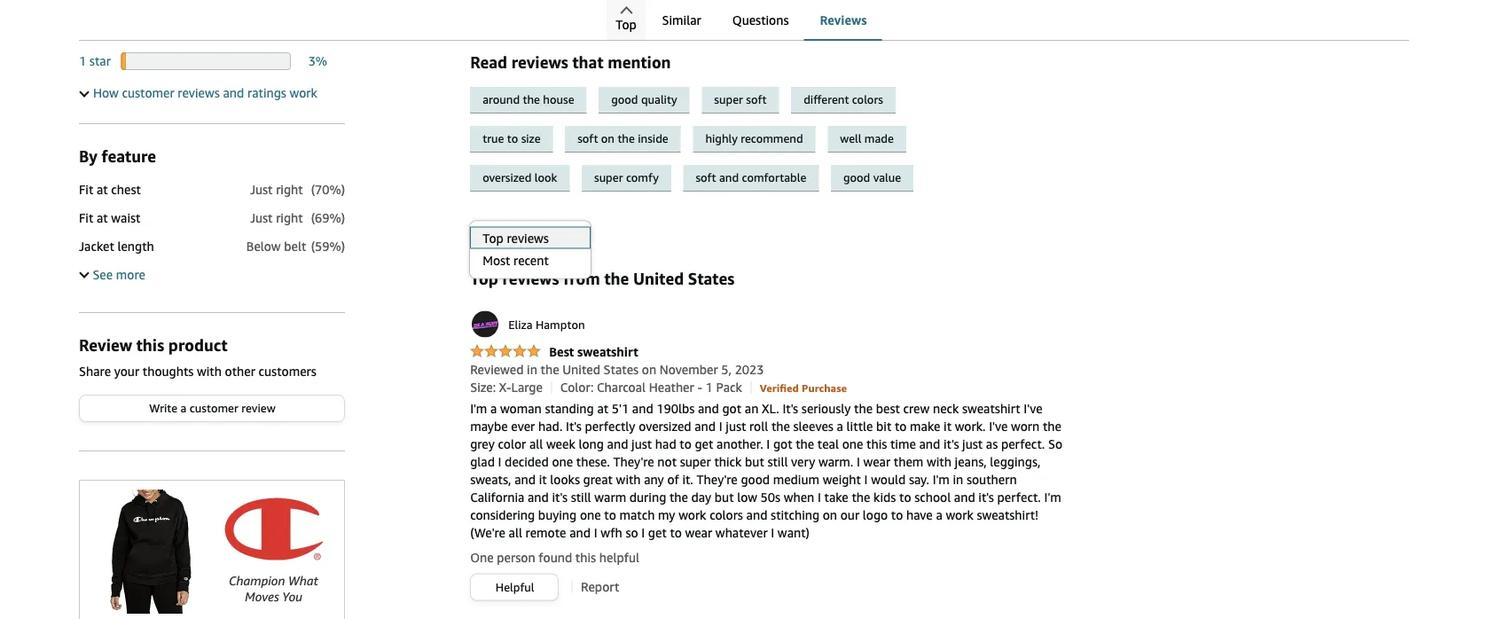 Task type: locate. For each thing, give the bounding box(es) containing it.
0 horizontal spatial all
[[509, 525, 522, 540]]

0 vertical spatial on
[[601, 132, 615, 145]]

fit for fit at waist
[[79, 211, 93, 225]]

1 vertical spatial one
[[552, 454, 573, 469]]

all down the considering
[[509, 525, 522, 540]]

0 vertical spatial soft
[[746, 93, 767, 106]]

your
[[114, 364, 139, 379]]

colors up whatever
[[710, 507, 743, 522]]

1 horizontal spatial it's
[[783, 401, 798, 415]]

1 star
[[79, 54, 111, 68]]

neck
[[933, 401, 959, 415]]

share
[[79, 364, 111, 379]]

1 vertical spatial in
[[953, 472, 963, 486]]

of
[[667, 472, 679, 486]]

on up color: charcoal heather - 1 pack
[[642, 362, 656, 376]]

oversized up had
[[639, 418, 691, 433]]

1 horizontal spatial got
[[773, 436, 792, 451]]

share your thoughts with other customers
[[79, 364, 316, 379]]

1 vertical spatial this
[[867, 436, 887, 451]]

0 horizontal spatial with
[[197, 364, 222, 379]]

star
[[89, 54, 111, 68]]

when
[[784, 489, 814, 504]]

just
[[726, 418, 746, 433], [632, 436, 652, 451], [962, 436, 983, 451]]

customer down share your thoughts with other customers
[[190, 401, 238, 415]]

1 right from the top
[[276, 182, 303, 197]]

our
[[841, 507, 860, 522]]

soft
[[746, 93, 767, 106], [578, 132, 598, 145], [696, 171, 716, 184]]

0 horizontal spatial they're
[[613, 454, 654, 469]]

feature
[[102, 146, 156, 165]]

wear up the would on the right bottom
[[863, 454, 891, 469]]

colors
[[852, 93, 883, 106], [710, 507, 743, 522]]

1 right -
[[706, 379, 713, 394]]

right for (70%)
[[276, 182, 303, 197]]

the down best sweatshirt link
[[541, 362, 559, 376]]

want)
[[778, 525, 810, 540]]

1 just from the top
[[250, 182, 273, 197]]

see
[[93, 267, 113, 282]]

0 vertical spatial customer
[[122, 85, 174, 100]]

0 vertical spatial just
[[250, 182, 273, 197]]

verified purchase link
[[760, 379, 847, 394]]

it's down southern
[[979, 489, 994, 504]]

with up warm
[[616, 472, 641, 486]]

color: charcoal heather - 1 pack
[[560, 379, 742, 394]]

southern
[[967, 472, 1017, 486]]

one down week
[[552, 454, 573, 469]]

2 vertical spatial with
[[616, 472, 641, 486]]

ratings
[[247, 85, 286, 100]]

oversized inside i'm a woman standing at 5'1 and 190lbs and got an xl. it's seriously the best crew neck sweatshirt i've maybe ever had. it's perfectly oversized and i just roll the sleeves a little bit to make it work. i've worn the grey color all week long and just had to get another. i got the teal one this time and it's just as perfect. so glad i decided one these. they're not super thick but still very warm. i wear them with jeans, leggings, sweats, and it looks great with any of it. they're good medium weight i would say. i'm in southern california and it's still warm during the day but low 50s when i take the kids to school and it's perfect. i'm considering buying one to match my work colors and stitching on our logo to have a work sweatshirt! (we're all remote and i wfh so i get to wear whatever i want)
[[639, 418, 691, 433]]

looks
[[550, 472, 580, 486]]

all up the decided at the bottom left of page
[[529, 436, 543, 451]]

quality
[[641, 93, 677, 106]]

1 horizontal spatial states
[[688, 269, 734, 288]]

1 horizontal spatial with
[[616, 472, 641, 486]]

1 vertical spatial at
[[97, 211, 108, 225]]

good for good quality
[[611, 93, 638, 106]]

good left value
[[843, 171, 870, 184]]

in up large in the bottom left of the page
[[527, 362, 537, 376]]

this inside i'm a woman standing at 5'1 and 190lbs and got an xl. it's seriously the best crew neck sweatshirt i've maybe ever had. it's perfectly oversized and i just roll the sleeves a little bit to make it work. i've worn the grey color all week long and just had to get another. i got the teal one this time and it's just as perfect. so glad i decided one these. they're not super thick but still very warm. i wear them with jeans, leggings, sweats, and it looks great with any of it. they're good medium weight i would say. i'm in southern california and it's still warm during the day but low 50s when i take the kids to school and it's perfect. i'm considering buying one to match my work colors and stitching on our logo to have a work sweatshirt! (we're all remote and i wfh so i get to wear whatever i want)
[[867, 436, 887, 451]]

0 horizontal spatial work
[[290, 85, 317, 100]]

0 vertical spatial with
[[197, 364, 222, 379]]

a left little
[[837, 418, 843, 433]]

soft inside soft and comfortable link
[[696, 171, 716, 184]]

0 horizontal spatial | image
[[551, 381, 552, 394]]

oversized left look
[[483, 171, 532, 184]]

1 horizontal spatial | image
[[751, 381, 751, 394]]

just up just right (69%)
[[250, 182, 273, 197]]

the left house
[[523, 93, 540, 106]]

most recent link
[[470, 249, 591, 271]]

1 vertical spatial colors
[[710, 507, 743, 522]]

sweatshirt inside i'm a woman standing at 5'1 and 190lbs and got an xl. it's seriously the best crew neck sweatshirt i've maybe ever had. it's perfectly oversized and i just roll the sleeves a little bit to make it work. i've worn the grey color all week long and just had to get another. i got the teal one this time and it's just as perfect. so glad i decided one these. they're not super thick but still very warm. i wear them with jeans, leggings, sweats, and it looks great with any of it. they're good medium weight i would say. i'm in southern california and it's still warm during the day but low 50s when i take the kids to school and it's perfect. i'm considering buying one to match my work colors and stitching on our logo to have a work sweatshirt! (we're all remote and i wfh so i get to wear whatever i want)
[[962, 401, 1021, 415]]

the left inside on the left of page
[[618, 132, 635, 145]]

good
[[611, 93, 638, 106], [843, 171, 870, 184], [741, 472, 770, 486]]

i've up worn
[[1024, 401, 1043, 415]]

size: x-large
[[470, 379, 543, 394]]

wear
[[863, 454, 891, 469], [685, 525, 712, 540]]

all
[[529, 436, 543, 451], [509, 525, 522, 540]]

0 vertical spatial good
[[611, 93, 638, 106]]

best sweatshirt
[[549, 344, 638, 359]]

2 horizontal spatial on
[[823, 507, 837, 522]]

1 vertical spatial states
[[604, 362, 639, 376]]

top inside top reviews most recent
[[483, 230, 504, 245]]

i'm up maybe
[[470, 401, 487, 415]]

1 vertical spatial they're
[[697, 472, 738, 486]]

1 left star at the top of page
[[79, 54, 86, 68]]

reviews up around the house link
[[511, 52, 568, 71]]

1 fit from the top
[[79, 182, 93, 197]]

0 horizontal spatial oversized
[[483, 171, 532, 184]]

| image down 2023
[[751, 381, 751, 394]]

1 vertical spatial wear
[[685, 525, 712, 540]]

soft for soft and comfortable
[[696, 171, 716, 184]]

reviews inside top reviews most recent
[[507, 230, 549, 245]]

super left comfy
[[594, 171, 623, 184]]

super up the it. on the left of page
[[680, 454, 711, 469]]

1 horizontal spatial super
[[680, 454, 711, 469]]

stitching
[[771, 507, 820, 522]]

with down the product
[[197, 364, 222, 379]]

2 vertical spatial one
[[580, 507, 601, 522]]

2 just from the top
[[250, 211, 273, 225]]

heather
[[649, 379, 694, 394]]

1 | image from the left
[[551, 381, 552, 394]]

1 vertical spatial sweatshirt
[[962, 401, 1021, 415]]

1 horizontal spatial get
[[695, 436, 713, 451]]

i'm up school
[[933, 472, 950, 486]]

and right school
[[954, 489, 975, 504]]

2 right from the top
[[276, 211, 303, 225]]

2 fit from the top
[[79, 211, 93, 225]]

2 vertical spatial soft
[[696, 171, 716, 184]]

long
[[579, 436, 604, 451]]

soft up highly recommend
[[746, 93, 767, 106]]

1 horizontal spatial sweatshirt
[[962, 401, 1021, 415]]

this down bit
[[867, 436, 887, 451]]

a right write
[[181, 401, 187, 415]]

bit
[[876, 418, 892, 433]]

just up another. at the bottom of page
[[726, 418, 746, 433]]

good quality link
[[599, 87, 702, 113]]

it's down standing
[[566, 418, 582, 433]]

best sweatshirt link
[[470, 344, 638, 360]]

1 horizontal spatial it's
[[944, 436, 959, 451]]

it's up buying
[[552, 489, 568, 504]]

verified
[[760, 381, 799, 394]]

super soft
[[714, 93, 767, 106]]

to
[[507, 132, 518, 145], [895, 418, 907, 433], [680, 436, 692, 451], [899, 489, 911, 504], [604, 507, 616, 522], [891, 507, 903, 522], [670, 525, 682, 540]]

write a customer review
[[149, 401, 276, 415]]

charcoal
[[597, 379, 646, 394]]

this up thoughts
[[136, 335, 164, 354]]

in inside i'm a woman standing at 5'1 and 190lbs and got an xl. it's seriously the best crew neck sweatshirt i've maybe ever had. it's perfectly oversized and i just roll the sleeves a little bit to make it work. i've worn the grey color all week long and just had to get another. i got the teal one this time and it's just as perfect. so glad i decided one these. they're not super thick but still very warm. i wear them with jeans, leggings, sweats, and it looks great with any of it. they're good medium weight i would say. i'm in southern california and it's still warm during the day but low 50s when i take the kids to school and it's perfect. i'm considering buying one to match my work colors and stitching on our logo to have a work sweatshirt! (we're all remote and i wfh so i get to wear whatever i want)
[[953, 472, 963, 486]]

0 vertical spatial i'm
[[470, 401, 487, 415]]

the down of
[[670, 489, 688, 504]]

get down my
[[648, 525, 667, 540]]

work.
[[955, 418, 986, 433]]

not
[[657, 454, 677, 469]]

0 horizontal spatial united
[[562, 362, 600, 376]]

i've up "as"
[[989, 418, 1008, 433]]

united right from
[[633, 269, 684, 288]]

on
[[601, 132, 615, 145], [642, 362, 656, 376], [823, 507, 837, 522]]

one down little
[[842, 436, 863, 451]]

sweatshirt up work. on the bottom right of page
[[962, 401, 1021, 415]]

0 vertical spatial sweatshirt
[[577, 344, 638, 359]]

and down "highly"
[[719, 171, 739, 184]]

made
[[865, 132, 894, 145]]

it down neck
[[944, 418, 952, 433]]

soft inside soft on the inside link
[[578, 132, 598, 145]]

whatever
[[716, 525, 768, 540]]

0 horizontal spatial in
[[527, 362, 537, 376]]

reviews for read reviews that mention
[[511, 52, 568, 71]]

0 vertical spatial in
[[527, 362, 537, 376]]

in
[[527, 362, 537, 376], [953, 472, 963, 486]]

the up "very"
[[796, 436, 814, 451]]

reviews
[[820, 13, 867, 27]]

buying
[[538, 507, 577, 522]]

super inside i'm a woman standing at 5'1 and 190lbs and got an xl. it's seriously the best crew neck sweatshirt i've maybe ever had. it's perfectly oversized and i just roll the sleeves a little bit to make it work. i've worn the grey color all week long and just had to get another. i got the teal one this time and it's just as perfect. so glad i decided one these. they're not super thick but still very warm. i wear them with jeans, leggings, sweats, and it looks great with any of it. they're good medium weight i would say. i'm in southern california and it's still warm during the day but low 50s when i take the kids to school and it's perfect. i'm considering buying one to match my work colors and stitching on our logo to have a work sweatshirt! (we're all remote and i wfh so i get to wear whatever i want)
[[680, 454, 711, 469]]

and inside soft and comfortable link
[[719, 171, 739, 184]]

perfect. down worn
[[1001, 436, 1045, 451]]

0 horizontal spatial still
[[571, 489, 591, 504]]

i left want)
[[771, 525, 774, 540]]

reviews down recent
[[502, 269, 559, 288]]

1 vertical spatial united
[[562, 362, 600, 376]]

(we're
[[470, 525, 505, 540]]

this right found
[[575, 550, 596, 564]]

i down roll
[[767, 436, 770, 451]]

similar
[[662, 13, 701, 27]]

see more
[[93, 267, 145, 282]]

1 horizontal spatial all
[[529, 436, 543, 451]]

1 horizontal spatial but
[[745, 454, 764, 469]]

reviews up most
[[496, 224, 529, 236]]

top
[[616, 17, 637, 32], [477, 224, 494, 236], [483, 230, 504, 245], [470, 269, 498, 288]]

1 vertical spatial got
[[773, 436, 792, 451]]

i up another. at the bottom of page
[[719, 418, 723, 433]]

2 horizontal spatial just
[[962, 436, 983, 451]]

decided
[[505, 454, 549, 469]]

comfortable
[[742, 171, 806, 184]]

get left another. at the bottom of page
[[695, 436, 713, 451]]

list item
[[507, 0, 648, 15], [648, 0, 790, 15], [790, 0, 932, 15]]

got left 'an'
[[722, 401, 742, 415]]

2 vertical spatial i'm
[[1044, 489, 1061, 504]]

0 vertical spatial right
[[276, 182, 303, 197]]

it's right xl.
[[783, 401, 798, 415]]

1 horizontal spatial it
[[944, 418, 952, 433]]

the right from
[[604, 269, 629, 288]]

right up belt
[[276, 211, 303, 225]]

0 vertical spatial got
[[722, 401, 742, 415]]

customer right how at the top of page
[[122, 85, 174, 100]]

0 horizontal spatial one
[[552, 454, 573, 469]]

1 vertical spatial still
[[571, 489, 591, 504]]

50s
[[761, 489, 781, 504]]

by
[[79, 146, 97, 165]]

review
[[79, 335, 132, 354]]

0 horizontal spatial states
[[604, 362, 639, 376]]

i left take
[[818, 489, 821, 504]]

1 horizontal spatial they're
[[697, 472, 738, 486]]

2 horizontal spatial soft
[[746, 93, 767, 106]]

and down make at the right
[[919, 436, 940, 451]]

i'm down 'so'
[[1044, 489, 1061, 504]]

expand image
[[79, 87, 89, 97]]

have
[[906, 507, 933, 522]]

progress bar
[[121, 52, 291, 70]]

1 horizontal spatial colors
[[852, 93, 883, 106]]

soft down "highly"
[[696, 171, 716, 184]]

1 horizontal spatial on
[[642, 362, 656, 376]]

roll
[[749, 418, 768, 433]]

it.
[[682, 472, 693, 486]]

standing
[[545, 401, 594, 415]]

top for top reviews most recent
[[483, 230, 504, 245]]

around
[[483, 93, 520, 106]]

they're up any
[[613, 454, 654, 469]]

reviews inside "dropdown button"
[[178, 85, 220, 100]]

perfect.
[[1001, 436, 1045, 451], [997, 489, 1041, 504]]

1 horizontal spatial this
[[575, 550, 596, 564]]

0 vertical spatial this
[[136, 335, 164, 354]]

still
[[768, 454, 788, 469], [571, 489, 591, 504]]

| image right large in the bottom left of the page
[[551, 381, 552, 394]]

a
[[490, 401, 497, 415], [181, 401, 187, 415], [837, 418, 843, 433], [936, 507, 943, 522]]

in down jeans,
[[953, 472, 963, 486]]

around the house
[[483, 93, 574, 106]]

0 horizontal spatial soft
[[578, 132, 598, 145]]

a up maybe
[[490, 401, 497, 415]]

at left chest
[[97, 182, 108, 197]]

perfect. up sweatshirt!
[[997, 489, 1041, 504]]

top reviews link
[[470, 226, 591, 249]]

2 horizontal spatial super
[[714, 93, 743, 106]]

1 horizontal spatial oversized
[[639, 418, 691, 433]]

read
[[470, 52, 507, 71]]

list box containing top reviews
[[469, 226, 591, 271]]

true to size link
[[470, 126, 565, 152]]

1 horizontal spatial in
[[953, 472, 963, 486]]

1 vertical spatial it's
[[566, 418, 582, 433]]

2 vertical spatial at
[[597, 401, 609, 415]]

good inside i'm a woman standing at 5'1 and 190lbs and got an xl. it's seriously the best crew neck sweatshirt i've maybe ever had. it's perfectly oversized and i just roll the sleeves a little bit to make it work. i've worn the grey color all week long and just had to get another. i got the teal one this time and it's just as perfect. so glad i decided one these. they're not super thick but still very warm. i wear them with jeans, leggings, sweats, and it looks great with any of it. they're good medium weight i would say. i'm in southern california and it's still warm during the day but low 50s when i take the kids to school and it's perfect. i'm considering buying one to match my work colors and stitching on our logo to have a work sweatshirt! (we're all remote and i wfh so i get to wear whatever i want)
[[741, 472, 770, 486]]

with
[[197, 364, 222, 379], [927, 454, 952, 469], [616, 472, 641, 486]]

0 horizontal spatial it's
[[566, 418, 582, 433]]

1 vertical spatial all
[[509, 525, 522, 540]]

0 vertical spatial states
[[688, 269, 734, 288]]

to down warm
[[604, 507, 616, 522]]

0 vertical spatial super
[[714, 93, 743, 106]]

product
[[168, 335, 228, 354]]

i right so
[[641, 525, 645, 540]]

2 vertical spatial super
[[680, 454, 711, 469]]

sweatshirt up the reviewed in the united states on november 5, 2023
[[577, 344, 638, 359]]

1 vertical spatial customer
[[190, 401, 238, 415]]

but right day
[[715, 489, 734, 504]]

reviews for top reviews most recent
[[507, 230, 549, 245]]

190lbs
[[657, 401, 695, 415]]

great
[[583, 472, 613, 486]]

purchase
[[802, 381, 847, 394]]

reviews
[[511, 52, 568, 71], [178, 85, 220, 100], [496, 224, 529, 236], [507, 230, 549, 245], [502, 269, 559, 288]]

top for top reviews from the united states
[[470, 269, 498, 288]]

reviews left 'ratings'
[[178, 85, 220, 100]]

0 vertical spatial but
[[745, 454, 764, 469]]

and down 190lbs
[[695, 418, 716, 433]]

match
[[619, 507, 655, 522]]

at left '5'1' on the left of page
[[597, 401, 609, 415]]

super soft link
[[702, 87, 791, 113]]

maybe
[[470, 418, 508, 433]]

oversized look link
[[470, 165, 582, 191]]

| image
[[551, 381, 552, 394], [751, 381, 751, 394]]

it's down work. on the bottom right of page
[[944, 436, 959, 451]]

true
[[483, 132, 504, 145]]

reviewed in the united states on november 5, 2023
[[470, 362, 764, 376]]

helpful
[[496, 580, 534, 594]]

1 vertical spatial oversized
[[639, 418, 691, 433]]

wear down day
[[685, 525, 712, 540]]

good up the low
[[741, 472, 770, 486]]

the down xl.
[[771, 418, 790, 433]]

1 horizontal spatial customer
[[190, 401, 238, 415]]

2 vertical spatial on
[[823, 507, 837, 522]]

just for just right (69%)
[[250, 211, 273, 225]]

just left had
[[632, 436, 652, 451]]

0 horizontal spatial it
[[539, 472, 547, 486]]

0 horizontal spatial sweatshirt
[[577, 344, 638, 359]]

just up below
[[250, 211, 273, 225]]

teal
[[818, 436, 839, 451]]

little
[[847, 418, 873, 433]]

super for super comfy
[[594, 171, 623, 184]]

soft and comfortable
[[696, 171, 806, 184]]

to right kids
[[899, 489, 911, 504]]

list box
[[469, 226, 591, 271]]

0 horizontal spatial colors
[[710, 507, 743, 522]]

well made link
[[828, 126, 915, 152]]

it left looks
[[539, 472, 547, 486]]

1 vertical spatial get
[[648, 525, 667, 540]]

1 vertical spatial super
[[594, 171, 623, 184]]

jacket
[[79, 239, 114, 254]]

and down the low
[[746, 507, 768, 522]]

0 horizontal spatial on
[[601, 132, 615, 145]]

sweatshirt!
[[977, 507, 1038, 522]]

0 horizontal spatial 1
[[79, 54, 86, 68]]

this
[[136, 335, 164, 354], [867, 436, 887, 451], [575, 550, 596, 564]]

| image
[[572, 581, 573, 593]]

1 list item from the left
[[507, 0, 648, 15]]

0 vertical spatial one
[[842, 436, 863, 451]]

0 vertical spatial at
[[97, 182, 108, 197]]

to left size
[[507, 132, 518, 145]]

1 horizontal spatial united
[[633, 269, 684, 288]]

got up "very"
[[773, 436, 792, 451]]

they're down thick
[[697, 472, 738, 486]]

and left 'ratings'
[[223, 85, 244, 100]]

it's
[[783, 401, 798, 415], [566, 418, 582, 433]]

list
[[507, 0, 1488, 15]]



Task type: vqa. For each thing, say whether or not it's contained in the screenshot.
"oversized" to the right
yes



Task type: describe. For each thing, give the bounding box(es) containing it.
0 horizontal spatial i'm
[[470, 401, 487, 415]]

i left wfh
[[594, 525, 597, 540]]

2 horizontal spatial it's
[[979, 489, 994, 504]]

eliza hampton
[[508, 317, 585, 331]]

sleeves
[[793, 418, 834, 433]]

dropdown image
[[576, 226, 585, 234]]

the up little
[[854, 401, 873, 415]]

california
[[470, 489, 524, 504]]

work inside "dropdown button"
[[290, 85, 317, 100]]

school
[[915, 489, 951, 504]]

2 horizontal spatial work
[[946, 507, 974, 522]]

so
[[626, 525, 638, 540]]

0 horizontal spatial this
[[136, 335, 164, 354]]

0 vertical spatial 1
[[79, 54, 86, 68]]

oversized look
[[483, 171, 557, 184]]

fit for fit at chest
[[79, 182, 93, 197]]

(69%)
[[311, 211, 345, 225]]

from
[[563, 269, 600, 288]]

good for good value
[[843, 171, 870, 184]]

2 horizontal spatial one
[[842, 436, 863, 451]]

just for just right (70%)
[[250, 182, 273, 197]]

and down buying
[[570, 525, 591, 540]]

and right '5'1' on the left of page
[[632, 401, 653, 415]]

review
[[241, 401, 276, 415]]

and up buying
[[528, 489, 549, 504]]

2 horizontal spatial with
[[927, 454, 952, 469]]

seriously
[[802, 401, 851, 415]]

belt
[[284, 239, 306, 254]]

found
[[539, 550, 572, 564]]

week
[[546, 436, 575, 451]]

1 horizontal spatial wear
[[863, 454, 891, 469]]

any
[[644, 472, 664, 486]]

say.
[[909, 472, 929, 486]]

(70%)
[[311, 182, 345, 197]]

the up 'so'
[[1043, 418, 1062, 433]]

the inside around the house link
[[523, 93, 540, 106]]

had
[[655, 436, 676, 451]]

0 horizontal spatial i've
[[989, 418, 1008, 433]]

1 vertical spatial it
[[539, 472, 547, 486]]

medium
[[773, 472, 819, 486]]

these.
[[576, 454, 610, 469]]

woman
[[500, 401, 542, 415]]

to down kids
[[891, 507, 903, 522]]

recommend
[[741, 132, 803, 145]]

1 horizontal spatial still
[[768, 454, 788, 469]]

good quality
[[611, 93, 677, 106]]

0 vertical spatial it's
[[783, 401, 798, 415]]

1 horizontal spatial i'm
[[933, 472, 950, 486]]

wfh
[[601, 525, 622, 540]]

reviews for top reviews from the united states
[[502, 269, 559, 288]]

0 horizontal spatial get
[[648, 525, 667, 540]]

thoughts
[[143, 364, 194, 379]]

jeans,
[[955, 454, 987, 469]]

top for top
[[616, 17, 637, 32]]

color
[[498, 436, 526, 451]]

and down -
[[698, 401, 719, 415]]

warm.
[[819, 454, 853, 469]]

that
[[572, 52, 604, 71]]

true to size
[[483, 132, 541, 145]]

1 horizontal spatial just
[[726, 418, 746, 433]]

comfy
[[626, 171, 659, 184]]

to right had
[[680, 436, 692, 451]]

color:
[[560, 379, 594, 394]]

waist
[[111, 211, 141, 225]]

0 horizontal spatial wear
[[685, 525, 712, 540]]

day
[[691, 489, 711, 504]]

soft and comfortable link
[[683, 165, 831, 191]]

how
[[93, 85, 119, 100]]

report link
[[581, 579, 619, 594]]

look
[[535, 171, 557, 184]]

low
[[737, 489, 757, 504]]

just right (69%)
[[250, 211, 345, 225]]

so
[[1048, 436, 1063, 451]]

customer inside "dropdown button"
[[122, 85, 174, 100]]

0 vertical spatial perfect.
[[1001, 436, 1045, 451]]

2 vertical spatial this
[[575, 550, 596, 564]]

to down my
[[670, 525, 682, 540]]

0 horizontal spatial just
[[632, 436, 652, 451]]

on inside i'm a woman standing at 5'1 and 190lbs and got an xl. it's seriously the best crew neck sweatshirt i've maybe ever had. it's perfectly oversized and i just roll the sleeves a little bit to make it work. i've worn the grey color all week long and just had to get another. i got the teal one this time and it's just as perfect. so glad i decided one these. they're not super thick but still very warm. i wear them with jeans, leggings, sweats, and it looks great with any of it. they're good medium weight i would say. i'm in southern california and it's still warm during the day but low 50s when i take the kids to school and it's perfect. i'm considering buying one to match my work colors and stitching on our logo to have a work sweatshirt! (we're all remote and i wfh so i get to wear whatever i want)
[[823, 507, 837, 522]]

hampton
[[536, 317, 585, 331]]

reviewed
[[470, 362, 524, 376]]

0 horizontal spatial got
[[722, 401, 742, 415]]

them
[[894, 454, 924, 469]]

1 vertical spatial on
[[642, 362, 656, 376]]

sweatshirt inside best sweatshirt link
[[577, 344, 638, 359]]

1 vertical spatial but
[[715, 489, 734, 504]]

1 horizontal spatial one
[[580, 507, 601, 522]]

good value link
[[831, 165, 923, 191]]

i right warm.
[[857, 454, 860, 469]]

as
[[986, 436, 998, 451]]

eliza
[[508, 317, 533, 331]]

i right glad
[[498, 454, 502, 469]]

5,
[[721, 362, 732, 376]]

1 vertical spatial perfect.
[[997, 489, 1041, 504]]

soft inside super soft link
[[746, 93, 767, 106]]

most
[[483, 253, 510, 267]]

reviews for top reviews
[[496, 224, 529, 236]]

grey
[[470, 436, 495, 451]]

read reviews that mention
[[470, 52, 671, 71]]

super comfy
[[594, 171, 659, 184]]

top reviews most recent
[[483, 230, 549, 267]]

best
[[549, 344, 574, 359]]

super for super soft
[[714, 93, 743, 106]]

one person found this helpful
[[470, 550, 639, 564]]

remote
[[526, 525, 566, 540]]

super comfy link
[[582, 165, 683, 191]]

see more button
[[79, 267, 145, 282]]

just right (70%)
[[250, 182, 345, 197]]

at inside i'm a woman standing at 5'1 and 190lbs and got an xl. it's seriously the best crew neck sweatshirt i've maybe ever had. it's perfectly oversized and i just roll the sleeves a little bit to make it work. i've worn the grey color all week long and just had to get another. i got the teal one this time and it's just as perfect. so glad i decided one these. they're not super thick but still very warm. i wear them with jeans, leggings, sweats, and it looks great with any of it. they're good medium weight i would say. i'm in southern california and it's still warm during the day but low 50s when i take the kids to school and it's perfect. i'm considering buying one to match my work colors and stitching on our logo to have a work sweatshirt! (we're all remote and i wfh so i get to wear whatever i want)
[[597, 401, 609, 415]]

and down the decided at the bottom left of page
[[515, 472, 536, 486]]

make
[[910, 418, 940, 433]]

0 horizontal spatial it's
[[552, 489, 568, 504]]

highly recommend link
[[693, 126, 828, 152]]

2 list item from the left
[[648, 0, 790, 15]]

and down perfectly
[[607, 436, 628, 451]]

to right bit
[[895, 418, 907, 433]]

different colors
[[804, 93, 883, 106]]

top for top reviews
[[477, 224, 494, 236]]

top reviews option
[[469, 226, 591, 249]]

at for chest
[[97, 182, 108, 197]]

0 vertical spatial they're
[[613, 454, 654, 469]]

jacket length
[[79, 239, 154, 254]]

length
[[117, 239, 154, 254]]

person
[[497, 550, 535, 564]]

3% link
[[308, 54, 327, 68]]

thick
[[714, 454, 742, 469]]

a down school
[[936, 507, 943, 522]]

0 vertical spatial it
[[944, 418, 952, 433]]

sweats,
[[470, 472, 511, 486]]

i left the would on the right bottom
[[864, 472, 868, 486]]

at for waist
[[97, 211, 108, 225]]

1 horizontal spatial work
[[679, 507, 706, 522]]

2023
[[735, 362, 764, 376]]

during
[[630, 489, 666, 504]]

soft for soft on the inside
[[578, 132, 598, 145]]

best
[[876, 401, 900, 415]]

the up our
[[852, 489, 870, 504]]

size:
[[470, 379, 496, 394]]

2 | image from the left
[[751, 381, 751, 394]]

write a customer review link
[[80, 395, 344, 421]]

0 vertical spatial get
[[695, 436, 713, 451]]

right for (69%)
[[276, 211, 303, 225]]

xl.
[[762, 401, 779, 415]]

3 list item from the left
[[790, 0, 932, 15]]

large
[[511, 379, 543, 394]]

the inside soft on the inside link
[[618, 132, 635, 145]]

0 vertical spatial united
[[633, 269, 684, 288]]

colors inside i'm a woman standing at 5'1 and 190lbs and got an xl. it's seriously the best crew neck sweatshirt i've maybe ever had. it's perfectly oversized and i just roll the sleeves a little bit to make it work. i've worn the grey color all week long and just had to get another. i got the teal one this time and it's just as perfect. so glad i decided one these. they're not super thick but still very warm. i wear them with jeans, leggings, sweats, and it looks great with any of it. they're good medium weight i would say. i'm in southern california and it's still warm during the day but low 50s when i take the kids to school and it's perfect. i'm considering buying one to match my work colors and stitching on our logo to have a work sweatshirt! (we're all remote and i wfh so i get to wear whatever i want)
[[710, 507, 743, 522]]

around the house link
[[470, 87, 599, 113]]

2 horizontal spatial i'm
[[1044, 489, 1061, 504]]

extender expand image
[[79, 268, 89, 278]]

1 horizontal spatial 1
[[706, 379, 713, 394]]

weight
[[823, 472, 861, 486]]

and inside how customer reviews and ratings work "dropdown button"
[[223, 85, 244, 100]]

0 vertical spatial all
[[529, 436, 543, 451]]

1 horizontal spatial i've
[[1024, 401, 1043, 415]]



